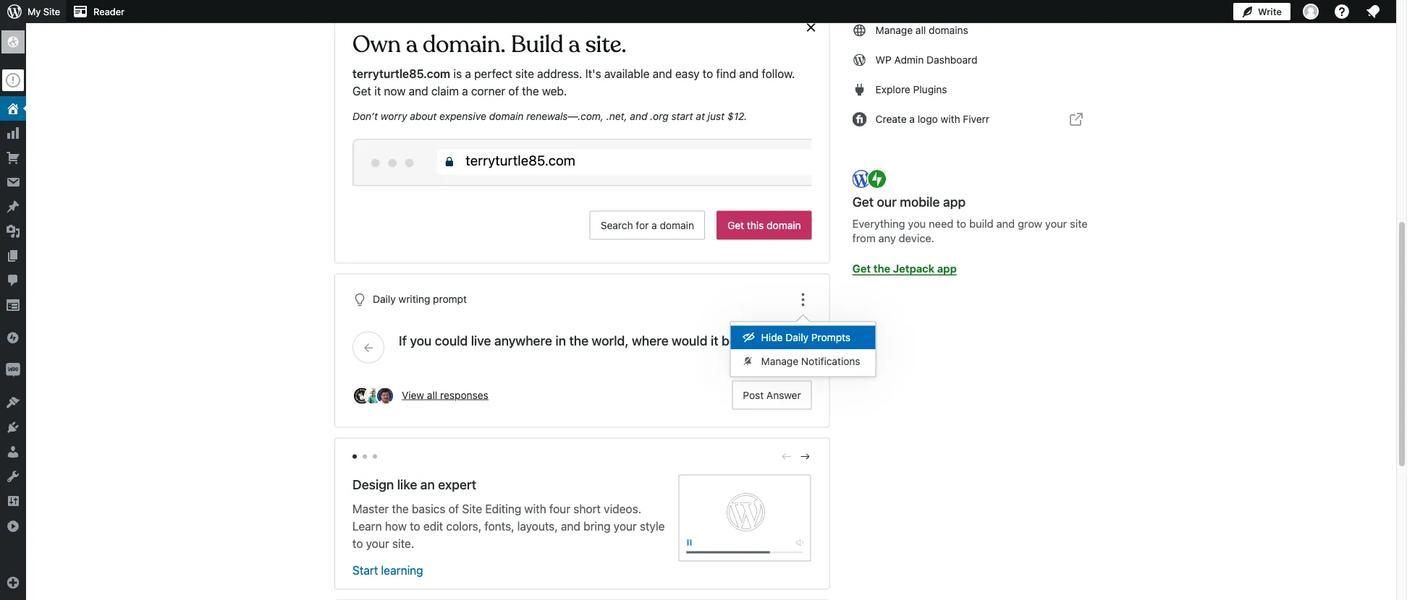 Task type: locate. For each thing, give the bounding box(es) containing it.
of up colors,
[[449, 502, 459, 516]]

with right logo at the right top
[[941, 113, 961, 125]]

your
[[1046, 218, 1067, 230], [614, 520, 637, 534], [366, 537, 389, 551]]

if you could live anywhere in the world, where would it be?
[[399, 333, 743, 349]]

1 horizontal spatial site.
[[586, 30, 627, 59]]

all right view
[[427, 390, 438, 401]]

at
[[696, 110, 705, 122]]

with
[[941, 113, 961, 125], [525, 502, 547, 516]]

2 horizontal spatial domain
[[767, 219, 801, 231]]

create a logo with fiverr link
[[853, 105, 1100, 134]]

a left logo at the right top
[[910, 113, 915, 125]]

0 vertical spatial site.
[[586, 30, 627, 59]]

daily up manage notifications link
[[786, 332, 809, 344]]

help image
[[1334, 3, 1351, 20]]

site inside everything you need to build and grow your site from any device.
[[1070, 218, 1088, 230]]

previous image
[[780, 451, 793, 464]]

0 vertical spatial site
[[516, 67, 534, 81]]

0 horizontal spatial site
[[43, 6, 60, 17]]

answered users image
[[353, 387, 371, 406], [364, 387, 383, 406], [376, 387, 395, 406]]

1 vertical spatial site
[[1070, 218, 1088, 230]]

logo
[[918, 113, 938, 125]]

0 horizontal spatial with
[[525, 502, 547, 516]]

wordpress and jetpack app image
[[853, 169, 888, 190]]

expensive
[[440, 110, 487, 122]]

1 horizontal spatial site
[[462, 502, 482, 516]]

get left this
[[728, 219, 744, 231]]

and
[[653, 67, 672, 81], [739, 67, 759, 81], [409, 84, 428, 98], [630, 110, 648, 122], [997, 218, 1015, 230], [561, 520, 581, 534]]

pager controls element
[[353, 451, 812, 464]]

site. down the "how"
[[392, 537, 414, 551]]

it left now
[[374, 84, 381, 98]]

0 vertical spatial with
[[941, 113, 961, 125]]

your down videos.
[[614, 520, 637, 534]]

it left be?
[[711, 333, 719, 349]]

domain inside button
[[767, 219, 801, 231]]

get down from
[[853, 262, 871, 275]]

you
[[908, 218, 926, 230], [410, 333, 432, 349]]

is
[[454, 67, 462, 81]]

1 horizontal spatial daily
[[786, 332, 809, 344]]

you up any device.
[[908, 218, 926, 230]]

1 vertical spatial daily
[[786, 332, 809, 344]]

0 horizontal spatial site.
[[392, 537, 414, 551]]

the inside "is a perfect site address. it's available and easy to find and follow. get it now and claim a corner of the web."
[[522, 84, 539, 98]]

2 horizontal spatial your
[[1046, 218, 1067, 230]]

the left jetpack on the top of the page
[[874, 262, 891, 275]]

1 vertical spatial img image
[[6, 363, 20, 378]]

and inside everything you need to build and grow your site from any device.
[[997, 218, 1015, 230]]

create
[[876, 113, 907, 125]]

writing
[[399, 294, 430, 306]]

would
[[672, 333, 708, 349]]

1 vertical spatial you
[[410, 333, 432, 349]]

any device.
[[879, 232, 935, 244]]

edit
[[423, 520, 443, 534]]

four
[[550, 502, 571, 516]]

if
[[399, 333, 407, 349]]

master
[[353, 502, 389, 516]]

don't
[[353, 110, 378, 122]]

1 vertical spatial site
[[462, 502, 482, 516]]

site inside "is a perfect site address. it's available and easy to find and follow. get it now and claim a corner of the web."
[[516, 67, 534, 81]]

1 horizontal spatial with
[[941, 113, 961, 125]]

domain.
[[423, 30, 506, 59]]

the inside master the basics of site editing with four short videos. learn how to edit colors, fonts, layouts, and bring your style to your site.
[[392, 502, 409, 516]]

write
[[1258, 6, 1282, 17]]

your inside everything you need to build and grow your site from any device.
[[1046, 218, 1067, 230]]

wp
[[876, 54, 892, 66]]

for
[[636, 219, 649, 231]]

view
[[402, 390, 424, 401]]

search
[[601, 219, 633, 231]]

1 horizontal spatial you
[[908, 218, 926, 230]]

perfect
[[474, 67, 513, 81]]

site. inside master the basics of site editing with four short videos. learn how to edit colors, fonts, layouts, and bring your style to your site.
[[392, 537, 414, 551]]

corner
[[471, 84, 506, 98]]

0 horizontal spatial daily
[[373, 294, 396, 306]]

hide daily prompts
[[761, 332, 851, 344]]

0 horizontal spatial of
[[449, 502, 459, 516]]

your right grow
[[1046, 218, 1067, 230]]

a inside 'link'
[[910, 113, 915, 125]]

how
[[385, 520, 407, 534]]

0 vertical spatial your
[[1046, 218, 1067, 230]]

domain right for
[[660, 219, 694, 231]]

1 vertical spatial it
[[711, 333, 719, 349]]

claim
[[431, 84, 459, 98]]

dismiss domain name promotion image
[[805, 19, 818, 36]]

0 vertical spatial site
[[43, 6, 60, 17]]

tooltip
[[730, 315, 877, 378]]

available
[[604, 67, 650, 81]]

post
[[743, 390, 764, 401]]

search for a domain
[[601, 219, 694, 231]]

get up don't
[[353, 84, 371, 98]]

post answer link
[[732, 381, 812, 410]]

2 vertical spatial your
[[366, 537, 389, 551]]

you inside everything you need to build and grow your site from any device.
[[908, 218, 926, 230]]

0 horizontal spatial all
[[427, 390, 438, 401]]

my profile image
[[1303, 4, 1319, 20]]

get inside "link"
[[853, 262, 871, 275]]

world,
[[592, 333, 629, 349]]

0 vertical spatial img image
[[6, 331, 20, 345]]

daily left writing
[[373, 294, 396, 306]]

site right the perfect
[[516, 67, 534, 81]]

and down four
[[561, 520, 581, 534]]

to left find
[[703, 67, 713, 81]]

with inside 'link'
[[941, 113, 961, 125]]

start learning button
[[353, 564, 423, 578]]

menu
[[731, 323, 876, 377]]

all right the manage
[[916, 24, 926, 36]]

1 horizontal spatial it
[[711, 333, 719, 349]]

site. up it's
[[586, 30, 627, 59]]

1 answered users image from the left
[[353, 387, 371, 406]]

0 horizontal spatial domain
[[489, 110, 524, 122]]

1 img image from the top
[[6, 331, 20, 345]]

the up the "how"
[[392, 502, 409, 516]]

site right my
[[43, 6, 60, 17]]

0 horizontal spatial it
[[374, 84, 381, 98]]

the left web.
[[522, 84, 539, 98]]

of
[[509, 84, 519, 98], [449, 502, 459, 516]]

toggle menu image
[[795, 291, 812, 309]]

all for view
[[427, 390, 438, 401]]

with inside master the basics of site editing with four short videos. learn how to edit colors, fonts, layouts, and bring your style to your site.
[[525, 502, 547, 516]]

reader
[[93, 6, 124, 17]]

1 vertical spatial with
[[525, 502, 547, 516]]

hide daily prompts button
[[731, 326, 876, 350]]

grow
[[1018, 218, 1043, 230]]

tooltip containing hide daily prompts
[[730, 315, 877, 378]]

0 horizontal spatial your
[[366, 537, 389, 551]]

1 horizontal spatial your
[[614, 520, 637, 534]]

site.
[[586, 30, 627, 59], [392, 537, 414, 551]]

show previous prompt image
[[362, 341, 375, 354]]

time image
[[1400, 56, 1408, 69]]

learning
[[381, 564, 423, 578]]

show next prompt image
[[790, 341, 803, 354]]

you right the if
[[410, 333, 432, 349]]

0 vertical spatial it
[[374, 84, 381, 98]]

1 vertical spatial site.
[[392, 537, 414, 551]]

1 horizontal spatial all
[[916, 24, 926, 36]]

all for manage
[[916, 24, 926, 36]]

daily inside "button"
[[786, 332, 809, 344]]

to
[[703, 67, 713, 81], [957, 218, 967, 230], [410, 520, 420, 534], [353, 537, 363, 551]]

0 horizontal spatial you
[[410, 333, 432, 349]]

1 vertical spatial all
[[427, 390, 438, 401]]

all inside 'link'
[[916, 24, 926, 36]]

terryturtle85.com
[[353, 67, 451, 81]]

you for could
[[410, 333, 432, 349]]

domains
[[929, 24, 969, 36]]

and right the build
[[997, 218, 1015, 230]]

domain
[[489, 110, 524, 122], [660, 219, 694, 231], [767, 219, 801, 231]]

0 horizontal spatial site
[[516, 67, 534, 81]]

write link
[[1234, 0, 1291, 23]]

0 vertical spatial you
[[908, 218, 926, 230]]

domain right this
[[767, 219, 801, 231]]

layouts,
[[518, 520, 558, 534]]

1 vertical spatial your
[[614, 520, 637, 534]]

app
[[938, 262, 957, 275]]

web.
[[542, 84, 567, 98]]

site
[[516, 67, 534, 81], [1070, 218, 1088, 230]]

0 vertical spatial all
[[916, 24, 926, 36]]

colors,
[[446, 520, 482, 534]]

site right grow
[[1070, 218, 1088, 230]]

1 horizontal spatial site
[[1070, 218, 1088, 230]]

site up colors,
[[462, 502, 482, 516]]

your down learn
[[366, 537, 389, 551]]

build
[[511, 30, 564, 59]]

start
[[353, 564, 378, 578]]

videos.
[[604, 502, 642, 516]]

of right corner
[[509, 84, 519, 98]]

domain down corner
[[489, 110, 524, 122]]

0 vertical spatial of
[[509, 84, 519, 98]]

live
[[471, 333, 491, 349]]

get inside button
[[728, 219, 744, 231]]

1 vertical spatial of
[[449, 502, 459, 516]]

where
[[632, 333, 669, 349]]

to down learn
[[353, 537, 363, 551]]

site
[[43, 6, 60, 17], [462, 502, 482, 516]]

with up layouts,
[[525, 502, 547, 516]]

img image
[[6, 331, 20, 345], [6, 363, 20, 378]]

get left our
[[853, 194, 874, 210]]

get for get our mobile app
[[853, 194, 874, 210]]

1 horizontal spatial of
[[509, 84, 519, 98]]

manage all domains link
[[853, 16, 1100, 45]]

site inside master the basics of site editing with four short videos. learn how to edit colors, fonts, layouts, and bring your style to your site.
[[462, 502, 482, 516]]

to left the build
[[957, 218, 967, 230]]



Task type: vqa. For each thing, say whether or not it's contained in the screenshot.
date field
no



Task type: describe. For each thing, give the bounding box(es) containing it.
.org
[[650, 110, 669, 122]]

view all responses link
[[402, 388, 725, 403]]

prompts
[[812, 332, 851, 344]]

dashboard
[[927, 54, 978, 66]]

to inside everything you need to build and grow your site from any device.
[[957, 218, 967, 230]]

jetpack
[[893, 262, 935, 275]]

a up the terryturtle85.com
[[406, 30, 418, 59]]

to left edit
[[410, 520, 420, 534]]

wp admin dashboard
[[876, 54, 978, 66]]

design
[[353, 477, 394, 493]]

search for a domain link
[[590, 211, 705, 240]]

and left easy
[[653, 67, 672, 81]]

anywhere
[[494, 333, 552, 349]]

learn
[[353, 520, 382, 534]]

build
[[970, 218, 994, 230]]

a right for
[[652, 219, 657, 231]]

get inside "is a perfect site address. it's available and easy to find and follow. get it now and claim a corner of the web."
[[353, 84, 371, 98]]

hide
[[761, 332, 783, 344]]

own
[[353, 30, 401, 59]]

it's
[[586, 67, 601, 81]]

in
[[556, 333, 566, 349]]

it inside "is a perfect site address. it's available and easy to find and follow. get it now and claim a corner of the web."
[[374, 84, 381, 98]]

my
[[28, 6, 41, 17]]

.net,
[[607, 110, 628, 122]]

get this domain
[[728, 219, 801, 231]]

create a logo with fiverr
[[876, 113, 990, 125]]

get for get this domain
[[728, 219, 744, 231]]

start
[[672, 110, 693, 122]]

just
[[708, 110, 725, 122]]

is a perfect site address. it's available and easy to find and follow. get it now and claim a corner of the web.
[[353, 67, 795, 98]]

renewals—.com,
[[527, 110, 604, 122]]

of inside master the basics of site editing with four short videos. learn how to edit colors, fonts, layouts, and bring your style to your site.
[[449, 502, 459, 516]]

my site link
[[0, 0, 66, 23]]

explore
[[876, 84, 911, 96]]

worry
[[381, 110, 407, 122]]

like
[[397, 477, 417, 493]]

manage notifications link
[[731, 350, 876, 373]]

everything you need to build and grow your site from any device.
[[853, 218, 1088, 244]]

fiverr
[[963, 113, 990, 125]]

daily writing prompt
[[373, 294, 467, 306]]

bring
[[584, 520, 611, 534]]

manage your notifications image
[[1365, 3, 1382, 20]]

an
[[421, 477, 435, 493]]

post answer
[[743, 390, 801, 401]]

this
[[747, 219, 764, 231]]

start learning
[[353, 564, 423, 578]]

manage
[[876, 24, 913, 36]]

the right in
[[569, 333, 589, 349]]

own a domain. build a site.
[[353, 30, 627, 59]]

next image
[[799, 451, 812, 464]]

style
[[640, 520, 665, 534]]

you for need
[[908, 218, 926, 230]]

view all responses
[[402, 390, 489, 401]]

and right now
[[409, 84, 428, 98]]

reader link
[[66, 0, 130, 23]]

0 vertical spatial daily
[[373, 294, 396, 306]]

get the jetpack app
[[853, 262, 957, 275]]

plugins
[[913, 84, 948, 96]]

the inside "link"
[[874, 262, 891, 275]]

admin
[[895, 54, 924, 66]]

and right find
[[739, 67, 759, 81]]

fonts,
[[485, 520, 514, 534]]

2 img image from the top
[[6, 363, 20, 378]]

and left .org
[[630, 110, 648, 122]]

basics
[[412, 502, 446, 516]]

short
[[574, 502, 601, 516]]

don't worry about expensive domain renewals—.com, .net, and .org start at just $12.
[[353, 110, 748, 122]]

menu containing hide daily prompts
[[731, 323, 876, 377]]

be?
[[722, 333, 743, 349]]

need
[[929, 218, 954, 230]]

a up address.
[[569, 30, 580, 59]]

find
[[716, 67, 736, 81]]

about
[[410, 110, 437, 122]]

editing
[[485, 502, 522, 516]]

answer
[[767, 390, 801, 401]]

a right claim at the top left
[[462, 84, 468, 98]]

expert
[[438, 477, 477, 493]]

explore plugins
[[876, 84, 948, 96]]

manage all domains
[[876, 24, 969, 36]]

prompt
[[433, 294, 467, 306]]

manage notifications
[[761, 356, 861, 367]]

follow.
[[762, 67, 795, 81]]

wp admin dashboard link
[[853, 46, 1100, 75]]

my site
[[28, 6, 60, 17]]

$12.
[[728, 110, 748, 122]]

and inside master the basics of site editing with four short videos. learn how to edit colors, fonts, layouts, and bring your style to your site.
[[561, 520, 581, 534]]

1 horizontal spatial domain
[[660, 219, 694, 231]]

get for get the jetpack app
[[853, 262, 871, 275]]

a right the is
[[465, 67, 471, 81]]

2 answered users image from the left
[[364, 387, 383, 406]]

to inside "is a perfect site address. it's available and easy to find and follow. get it now and claim a corner of the web."
[[703, 67, 713, 81]]

responses
[[440, 390, 489, 401]]

design like an expert
[[353, 477, 477, 493]]

get this domain button
[[717, 211, 812, 240]]

from
[[853, 232, 876, 244]]

3 answered users image from the left
[[376, 387, 395, 406]]

of inside "is a perfect site address. it's available and easy to find and follow. get it now and claim a corner of the web."
[[509, 84, 519, 98]]

could
[[435, 333, 468, 349]]

mobile app
[[900, 194, 966, 210]]



